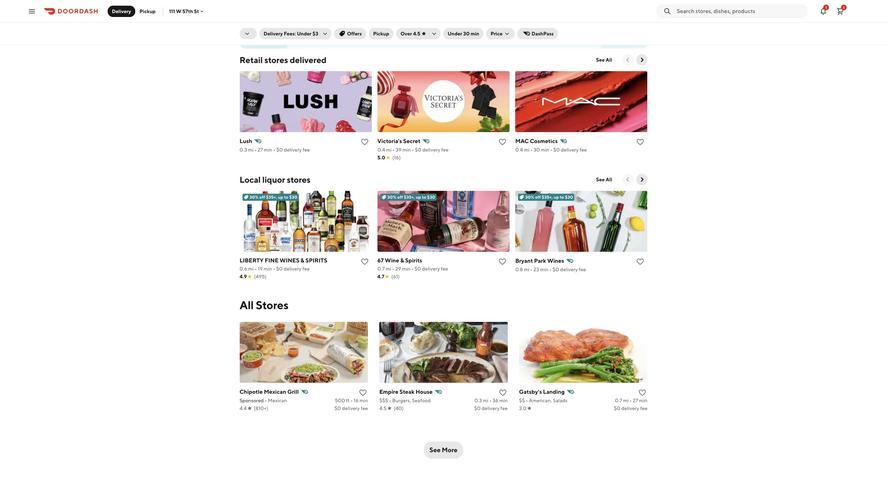 Task type: describe. For each thing, give the bounding box(es) containing it.
4.8
[[510, 26, 517, 32]]

min inside liberty fine wines & spirits 0.6 mi • 19 min • $​0 delivery fee
[[264, 266, 272, 272]]

(61)
[[392, 274, 400, 280]]

stores inside retail stores delivered link
[[265, 55, 288, 65]]

see inside button
[[430, 447, 441, 454]]

retail
[[240, 55, 263, 65]]

steak
[[400, 389, 415, 395]]

16
[[354, 398, 359, 404]]

30% for 67
[[388, 194, 397, 200]]

67 wine & spirits 0.7 mi • 29 min • $​0 delivery fee
[[378, 257, 449, 272]]

0.7 for 0.7 mi • 27 min
[[616, 398, 623, 404]]

(2,100+)
[[397, 26, 416, 32]]

0.3 for 0.3 mi • 50 min • $​0 delivery fee
[[510, 19, 518, 24]]

(810+)
[[254, 406, 268, 411]]

1 vertical spatial mexican
[[268, 398, 287, 404]]

(5,200+)
[[271, 26, 291, 32]]

dashpass
[[532, 31, 554, 37]]

1 vertical spatial 30
[[534, 147, 540, 153]]

mi for 0.4 mi • 23 min • $​0 delivery fee
[[392, 19, 398, 24]]

$​0 inside liberty fine wines & spirits 0.6 mi • 19 min • $​0 delivery fee
[[276, 266, 283, 272]]

57th
[[183, 8, 193, 14]]

w
[[176, 8, 182, 14]]

0.4 mi • 23 min • $​0 delivery fee
[[383, 19, 454, 24]]

0.4 mi • 30 min • $​0 delivery fee
[[516, 147, 587, 153]]

lush
[[240, 138, 253, 145]]

111 w 57th st
[[169, 8, 199, 14]]

to for &
[[284, 194, 289, 200]]

click to add this store to your saved list image for empire steak house
[[499, 389, 508, 397]]

mi for 0.4 mi • 39 min • $​0 delivery fee
[[386, 147, 392, 153]]

29
[[396, 266, 401, 272]]

notification bell image
[[820, 7, 828, 15]]

to for spirits
[[422, 194, 427, 200]]

retail stores delivered link
[[240, 54, 327, 65]]

bryant
[[516, 258, 534, 264]]

mi for 0.7 mi • 25 min • $​0 delivery fee
[[265, 19, 271, 24]]

4.9
[[240, 274, 247, 280]]

empire
[[380, 389, 399, 395]]

$​0 inside 67 wine & spirits 0.7 mi • 29 min • $​0 delivery fee
[[415, 266, 421, 272]]

4.5 inside button
[[413, 31, 421, 37]]

0.3 mi • 36 min
[[475, 398, 508, 404]]

under inside button
[[448, 31, 463, 37]]

local
[[240, 175, 261, 185]]

mi for 0.3 mi • 36 min
[[483, 398, 489, 404]]

more
[[442, 447, 458, 454]]

local liquor stores link
[[240, 174, 311, 185]]

chipotle mexican grill
[[240, 389, 299, 395]]

3.0
[[520, 406, 527, 411]]

0.7 mi • 27 min
[[616, 398, 648, 404]]

under 30 min button
[[444, 28, 484, 39]]

mi for 0.3 mi • 50 min • $​0 delivery fee
[[519, 19, 524, 24]]

retail stores delivered
[[240, 55, 327, 65]]

30% off $35+, up to $30 for wines
[[250, 194, 298, 200]]

delivery for delivery fees: under $3
[[264, 31, 283, 37]]

5.0
[[378, 155, 386, 160]]

3 30% from the left
[[526, 194, 535, 200]]

0.3 mi • 27 min • $​0 delivery fee
[[240, 147, 310, 153]]

over
[[401, 31, 412, 37]]

min inside 67 wine & spirits 0.7 mi • 29 min • $​0 delivery fee
[[402, 266, 411, 272]]

st
[[194, 8, 199, 14]]

27 for 0.7
[[633, 398, 639, 404]]

(4,200+)
[[525, 26, 545, 32]]

under 30 min
[[448, 31, 480, 37]]

$$
[[520, 398, 525, 404]]

25
[[275, 19, 281, 24]]

3 $35+, from the left
[[542, 194, 553, 200]]

click to add this store to your saved list image for victoria's secret
[[499, 138, 507, 146]]

0.4 for mac cosmetics
[[516, 147, 524, 153]]

0.3 for 0.3 mi • 27 min • $​0 delivery fee
[[240, 147, 247, 153]]

all for retail stores delivered
[[606, 57, 613, 63]]

next button of carousel image
[[639, 176, 646, 183]]

mi for 0.3 mi • 27 min • $​0 delivery fee
[[248, 147, 254, 153]]

(495)
[[254, 274, 267, 280]]

3 to from the left
[[560, 194, 565, 200]]

3 $30 from the left
[[566, 194, 574, 200]]

over 4.5 button
[[397, 28, 441, 39]]

$​0 down wines
[[553, 267, 560, 272]]

4.7 for 0.4 mi • 23 min • $​0 delivery fee
[[383, 26, 390, 32]]

delivery button
[[108, 5, 135, 17]]

min for 500 ft • 16 min
[[360, 398, 368, 404]]

111 w 57th st button
[[169, 8, 205, 14]]

see more
[[430, 447, 458, 454]]

mac cosmetics
[[516, 138, 558, 145]]

0 horizontal spatial 4.5
[[380, 406, 387, 411]]

0.7 inside 67 wine & spirits 0.7 mi • 29 min • $​0 delivery fee
[[378, 266, 385, 272]]

sponsored
[[240, 398, 264, 404]]

liberty fine wines & spirits 0.6 mi • 19 min • $​0 delivery fee
[[240, 257, 328, 272]]

cosmetics
[[530, 138, 558, 145]]

39
[[396, 147, 402, 153]]

mac
[[516, 138, 529, 145]]

all for local liquor stores
[[606, 177, 613, 182]]

0.8
[[516, 267, 523, 272]]

0.6
[[240, 266, 247, 272]]

see all link for retail stores delivered
[[592, 54, 617, 65]]

0.3 for 0.3 mi • 36 min
[[475, 398, 482, 404]]

see for delivered
[[597, 57, 605, 63]]

off for fine
[[260, 194, 265, 200]]

1 horizontal spatial pickup button
[[369, 28, 394, 39]]

previous button of carousel image
[[625, 176, 632, 183]]

23 for 0.8
[[534, 267, 540, 272]]

dashpass button
[[518, 28, 559, 39]]

(16)
[[393, 155, 401, 160]]

0.3 mi • 50 min • $​0 delivery fee
[[510, 19, 582, 24]]

all stores
[[240, 298, 289, 312]]

click to add this store to your saved list image for lush
[[361, 138, 369, 146]]

4.4
[[240, 406, 247, 411]]

500
[[335, 398, 345, 404]]

0.4 for victoria's secret
[[378, 147, 385, 153]]

1 horizontal spatial pickup
[[373, 31, 390, 37]]

victoria's
[[378, 138, 402, 145]]

delivered
[[290, 55, 327, 65]]

see all link for local liquor stores
[[592, 174, 617, 185]]

fine
[[265, 257, 279, 264]]

$​0 delivery fee for grill
[[335, 406, 368, 411]]

wines
[[280, 257, 300, 264]]

$​0 delivery fee for house
[[475, 406, 508, 411]]

previous button of carousel image
[[625, 56, 632, 63]]

$​0 down cosmetics
[[554, 147, 560, 153]]

$$ • american, salads
[[520, 398, 568, 404]]

landing
[[544, 389, 565, 395]]



Task type: locate. For each thing, give the bounding box(es) containing it.
4.7 left (2,100+)
[[383, 26, 390, 32]]

0 vertical spatial 4.5
[[413, 31, 421, 37]]

2 1 from the left
[[844, 5, 845, 9]]

23 down bryant park wines
[[534, 267, 540, 272]]

1 button
[[834, 4, 848, 18]]

1 horizontal spatial 30% off $35+, up to $30
[[388, 194, 436, 200]]

see left more
[[430, 447, 441, 454]]

30 down mac cosmetics on the right top of the page
[[534, 147, 540, 153]]

0 vertical spatial 0.7
[[257, 19, 264, 24]]

$​0 down 500
[[335, 406, 341, 411]]

victoria's secret
[[378, 138, 421, 145]]

2 up from the left
[[416, 194, 422, 200]]

see left previous button of carousel image in the right top of the page
[[597, 177, 605, 182]]

4.7 left the (5,200+)
[[257, 26, 264, 32]]

0 horizontal spatial 23
[[402, 19, 407, 24]]

1 vertical spatial stores
[[287, 175, 311, 185]]

click to add this store to your saved list image
[[499, 138, 507, 146], [361, 258, 369, 266], [637, 258, 645, 266], [359, 389, 368, 397], [639, 389, 647, 397]]

up for &
[[416, 194, 422, 200]]

mi inside 67 wine & spirits 0.7 mi • 29 min • $​0 delivery fee
[[386, 266, 392, 272]]

1 vertical spatial 0.7
[[378, 266, 385, 272]]

0 horizontal spatial 1
[[826, 5, 828, 9]]

see all for retail stores delivered
[[597, 57, 613, 63]]

50
[[528, 19, 535, 24]]

local liquor stores
[[240, 175, 311, 185]]

1 see all link from the top
[[592, 54, 617, 65]]

1 30% off $35+, up to $30 from the left
[[250, 194, 298, 200]]

liquor
[[263, 175, 285, 185]]

0.3 up 4.8
[[510, 19, 518, 24]]

pickup button
[[135, 5, 160, 17], [369, 28, 394, 39]]

30 inside button
[[464, 31, 470, 37]]

2 & from the left
[[401, 257, 404, 264]]

19
[[258, 266, 263, 272]]

2 $35+, from the left
[[404, 194, 415, 200]]

$​0 up delivery fees: under $3
[[294, 19, 300, 24]]

30 left price
[[464, 31, 470, 37]]

all left previous button of carousel image in the right top of the page
[[606, 177, 613, 182]]

seafood
[[412, 398, 431, 404]]

0 horizontal spatial $30
[[290, 194, 298, 200]]

0 horizontal spatial $​0 delivery fee
[[335, 406, 368, 411]]

0 horizontal spatial 0.3
[[240, 147, 247, 153]]

1 $​0 delivery fee from the left
[[335, 406, 368, 411]]

offers
[[347, 31, 362, 37]]

2 off from the left
[[398, 194, 403, 200]]

1 $35+, from the left
[[266, 194, 277, 200]]

empire steak house
[[380, 389, 433, 395]]

0 vertical spatial see
[[597, 57, 605, 63]]

stores inside local liquor stores link
[[287, 175, 311, 185]]

0.3 left 36
[[475, 398, 482, 404]]

min for 0.3 mi • 50 min • $​0 delivery fee
[[536, 19, 544, 24]]

1 vertical spatial 27
[[633, 398, 639, 404]]

1 off from the left
[[260, 194, 265, 200]]

1 horizontal spatial under
[[448, 31, 463, 37]]

2 horizontal spatial $35+,
[[542, 194, 553, 200]]

1 up from the left
[[278, 194, 284, 200]]

30%
[[250, 194, 259, 200], [388, 194, 397, 200], [526, 194, 535, 200]]

500 ft • 16 min
[[335, 398, 368, 404]]

1 right notification bell icon
[[844, 5, 845, 9]]

1 horizontal spatial off
[[398, 194, 403, 200]]

30% off $35+, up to $30 for &
[[388, 194, 436, 200]]

$​0 delivery fee
[[335, 406, 368, 411], [475, 406, 508, 411], [615, 406, 648, 411]]

delivery
[[112, 8, 131, 14], [264, 31, 283, 37]]

$​0 delivery fee down 500 ft • 16 min
[[335, 406, 368, 411]]

$$$ • burgers, seafood
[[380, 398, 431, 404]]

click to add this store to your saved list image for bryant park wines
[[637, 258, 645, 266]]

& inside 67 wine & spirits 0.7 mi • 29 min • $​0 delivery fee
[[401, 257, 404, 264]]

1 horizontal spatial 4.5
[[413, 31, 421, 37]]

pickup left over
[[373, 31, 390, 37]]

1 vertical spatial pickup button
[[369, 28, 394, 39]]

67
[[378, 257, 384, 264]]

delivery for delivery
[[112, 8, 131, 14]]

0 vertical spatial 27
[[258, 147, 263, 153]]

chipotle
[[240, 389, 263, 395]]

2 horizontal spatial to
[[560, 194, 565, 200]]

offers button
[[335, 28, 366, 39]]

3 off from the left
[[536, 194, 541, 200]]

click to add this store to your saved list image for mac cosmetics
[[637, 138, 645, 146]]

1 for '0 items, open order cart' "image"
[[844, 5, 845, 9]]

fee inside liberty fine wines & spirits 0.6 mi • 19 min • $​0 delivery fee
[[303, 266, 310, 272]]

0 horizontal spatial pickup button
[[135, 5, 160, 17]]

1 1 from the left
[[826, 5, 828, 9]]

1 see all from the top
[[597, 57, 613, 63]]

0.7 mi • 25 min • $​0 delivery fee
[[257, 19, 328, 24]]

up
[[278, 194, 284, 200], [416, 194, 422, 200], [554, 194, 560, 200]]

(40)
[[394, 406, 404, 411]]

1 horizontal spatial &
[[401, 257, 404, 264]]

0 horizontal spatial off
[[260, 194, 265, 200]]

0 vertical spatial mexican
[[264, 389, 286, 395]]

0 vertical spatial 0.3
[[510, 19, 518, 24]]

& up 29 in the bottom left of the page
[[401, 257, 404, 264]]

4.7 for 0.7 mi • 25 min • $​0 delivery fee
[[257, 26, 264, 32]]

0 vertical spatial all
[[606, 57, 613, 63]]

$30 for spirits
[[428, 194, 436, 200]]

$​0 up local liquor stores link
[[277, 147, 283, 153]]

1 horizontal spatial 0.3
[[475, 398, 482, 404]]

1 vertical spatial see all
[[597, 177, 613, 182]]

min
[[282, 19, 290, 24], [408, 19, 417, 24], [536, 19, 544, 24], [471, 31, 480, 37], [264, 147, 273, 153], [403, 147, 411, 153], [541, 147, 550, 153], [264, 266, 272, 272], [402, 266, 411, 272], [541, 267, 549, 272], [360, 398, 368, 404], [500, 398, 508, 404], [640, 398, 648, 404]]

0.8 mi • 23 min • $​0 delivery fee
[[516, 267, 587, 272]]

$​0 down fine
[[276, 266, 283, 272]]

stores right liquor at the top left of page
[[287, 175, 311, 185]]

0 horizontal spatial delivery
[[112, 8, 131, 14]]

see for stores
[[597, 177, 605, 182]]

ft
[[346, 398, 350, 404]]

2 horizontal spatial 0.7
[[616, 398, 623, 404]]

1 horizontal spatial 0.7
[[378, 266, 385, 272]]

stores
[[265, 55, 288, 65], [287, 175, 311, 185]]

1 vertical spatial see all link
[[592, 174, 617, 185]]

salads
[[553, 398, 568, 404]]

min for 0.3 mi • 36 min
[[500, 398, 508, 404]]

wine
[[385, 257, 400, 264]]

2 vertical spatial 0.3
[[475, 398, 482, 404]]

1 horizontal spatial $35+,
[[404, 194, 415, 200]]

all
[[606, 57, 613, 63], [606, 177, 613, 182], [240, 298, 254, 312]]

see
[[597, 57, 605, 63], [597, 177, 605, 182], [430, 447, 441, 454]]

4.7
[[257, 26, 264, 32], [383, 26, 390, 32], [378, 274, 385, 280]]

1 vertical spatial 4.5
[[380, 406, 387, 411]]

2 horizontal spatial 30%
[[526, 194, 535, 200]]

click to add this store to your saved list image for gatsby's landing
[[639, 389, 647, 397]]

3 up from the left
[[554, 194, 560, 200]]

$35+,
[[266, 194, 277, 200], [404, 194, 415, 200], [542, 194, 553, 200]]

111
[[169, 8, 175, 14]]

2 vertical spatial all
[[240, 298, 254, 312]]

27
[[258, 147, 263, 153], [633, 398, 639, 404]]

4.5 right over
[[413, 31, 421, 37]]

•
[[272, 19, 274, 24], [291, 19, 293, 24], [399, 19, 401, 24], [418, 19, 420, 24], [525, 19, 527, 24], [545, 19, 547, 24], [255, 147, 257, 153], [274, 147, 276, 153], [393, 147, 395, 153], [412, 147, 414, 153], [531, 147, 533, 153], [551, 147, 553, 153], [255, 266, 257, 272], [273, 266, 275, 272], [393, 266, 395, 272], [412, 266, 414, 272], [531, 267, 533, 272], [550, 267, 552, 272], [265, 398, 267, 404], [351, 398, 353, 404], [389, 398, 392, 404], [490, 398, 492, 404], [526, 398, 529, 404], [630, 398, 632, 404]]

min for 0.4 mi • 30 min • $​0 delivery fee
[[541, 147, 550, 153]]

2 under from the left
[[448, 31, 463, 37]]

1 horizontal spatial 30%
[[388, 194, 397, 200]]

price button
[[487, 28, 515, 39]]

all left "stores"
[[240, 298, 254, 312]]

3 30% off $35+, up to $30 from the left
[[526, 194, 574, 200]]

1
[[826, 5, 828, 9], [844, 5, 845, 9]]

1 $30 from the left
[[290, 194, 298, 200]]

0 vertical spatial see all
[[597, 57, 613, 63]]

min for 0.4 mi • 23 min • $​0 delivery fee
[[408, 19, 417, 24]]

1 horizontal spatial 1
[[844, 5, 845, 9]]

23
[[402, 19, 407, 24], [534, 267, 540, 272]]

1 horizontal spatial to
[[422, 194, 427, 200]]

0 horizontal spatial to
[[284, 194, 289, 200]]

all left previous button of carousel icon
[[606, 57, 613, 63]]

1 & from the left
[[301, 257, 305, 264]]

27 for 0.3
[[258, 147, 263, 153]]

1 vertical spatial all
[[606, 177, 613, 182]]

2 see all link from the top
[[592, 174, 617, 185]]

pickup button left over
[[369, 28, 394, 39]]

$3
[[313, 31, 319, 37]]

liberty
[[240, 257, 264, 264]]

30% off $35+, up to $30
[[250, 194, 298, 200], [388, 194, 436, 200], [526, 194, 574, 200]]

2 30% off $35+, up to $30 from the left
[[388, 194, 436, 200]]

stores
[[256, 298, 289, 312]]

1 30% from the left
[[250, 194, 259, 200]]

$​0 up dashpass
[[548, 19, 555, 24]]

2 to from the left
[[422, 194, 427, 200]]

0 horizontal spatial 30%
[[250, 194, 259, 200]]

$​0 down 0.3 mi • 36 min
[[475, 406, 481, 411]]

1 vertical spatial see
[[597, 177, 605, 182]]

click to add this store to your saved list image for chipotle mexican grill
[[359, 389, 368, 397]]

mexican up sponsored • mexican
[[264, 389, 286, 395]]

1 horizontal spatial 30
[[534, 147, 540, 153]]

fee
[[320, 19, 328, 24], [447, 19, 454, 24], [575, 19, 582, 24], [303, 147, 310, 153], [442, 147, 449, 153], [580, 147, 587, 153], [303, 266, 310, 272], [441, 266, 449, 272], [579, 267, 587, 272], [361, 406, 368, 411], [501, 406, 508, 411], [641, 406, 648, 411]]

next button of carousel image
[[639, 56, 646, 63]]

pickup
[[140, 8, 156, 14], [373, 31, 390, 37]]

2 vertical spatial see
[[430, 447, 441, 454]]

0 horizontal spatial &
[[301, 257, 305, 264]]

23 up (2,100+)
[[402, 19, 407, 24]]

23 for 0.4
[[402, 19, 407, 24]]

4.5 down $$$ on the left bottom
[[380, 406, 387, 411]]

0 vertical spatial pickup button
[[135, 5, 160, 17]]

see all link left previous button of carousel icon
[[592, 54, 617, 65]]

1 vertical spatial 0.3
[[240, 147, 247, 153]]

$35+, for wines
[[266, 194, 277, 200]]

$​0 delivery fee down 0.7 mi • 27 min
[[615, 406, 648, 411]]

1 horizontal spatial $30
[[428, 194, 436, 200]]

0 horizontal spatial up
[[278, 194, 284, 200]]

$30
[[290, 194, 298, 200], [428, 194, 436, 200], [566, 194, 574, 200]]

0.4 mi • 39 min • $​0 delivery fee
[[378, 147, 449, 153]]

Store search: begin typing to search for stores available on DoorDash text field
[[677, 7, 804, 15]]

bryant park wines
[[516, 258, 565, 264]]

sponsored • mexican
[[240, 398, 287, 404]]

house
[[416, 389, 433, 395]]

fee inside 67 wine & spirits 0.7 mi • 29 min • $​0 delivery fee
[[441, 266, 449, 272]]

1 horizontal spatial 23
[[534, 267, 540, 272]]

$30 for &
[[290, 194, 298, 200]]

1 horizontal spatial up
[[416, 194, 422, 200]]

mi inside liberty fine wines & spirits 0.6 mi • 19 min • $​0 delivery fee
[[248, 266, 254, 272]]

1 vertical spatial 23
[[534, 267, 540, 272]]

spirits
[[306, 257, 328, 264]]

$$$
[[380, 398, 388, 404]]

0 vertical spatial pickup
[[140, 8, 156, 14]]

delivery fees: under $3
[[264, 31, 319, 37]]

0 horizontal spatial 30% off $35+, up to $30
[[250, 194, 298, 200]]

36
[[493, 398, 499, 404]]

spirits
[[406, 257, 423, 264]]

mi for 0.7 mi • 27 min
[[624, 398, 629, 404]]

& right wines
[[301, 257, 305, 264]]

price
[[491, 31, 503, 37]]

0 vertical spatial 30
[[464, 31, 470, 37]]

0 vertical spatial delivery
[[112, 8, 131, 14]]

1 for notification bell icon
[[826, 5, 828, 9]]

pickup left 111
[[140, 8, 156, 14]]

see more button
[[424, 442, 464, 459]]

2 vertical spatial 0.7
[[616, 398, 623, 404]]

2 horizontal spatial $​0 delivery fee
[[615, 406, 648, 411]]

min for 0.7 mi • 27 min
[[640, 398, 648, 404]]

mi for 0.4 mi • 30 min • $​0 delivery fee
[[524, 147, 530, 153]]

1 horizontal spatial delivery
[[264, 31, 283, 37]]

0 items, open order cart image
[[837, 7, 845, 15]]

4.7 left (61)
[[378, 274, 385, 280]]

0 horizontal spatial under
[[297, 31, 312, 37]]

2 see all from the top
[[597, 177, 613, 182]]

0 vertical spatial see all link
[[592, 54, 617, 65]]

delivery inside liberty fine wines & spirits 0.6 mi • 19 min • $​0 delivery fee
[[284, 266, 302, 272]]

open menu image
[[28, 7, 36, 15]]

min for 0.3 mi • 27 min • $​0 delivery fee
[[264, 147, 273, 153]]

1 vertical spatial pickup
[[373, 31, 390, 37]]

30% for liberty
[[250, 194, 259, 200]]

2 horizontal spatial 30% off $35+, up to $30
[[526, 194, 574, 200]]

2 horizontal spatial off
[[536, 194, 541, 200]]

1 horizontal spatial $​0 delivery fee
[[475, 406, 508, 411]]

3 $​0 delivery fee from the left
[[615, 406, 648, 411]]

2 $30 from the left
[[428, 194, 436, 200]]

mi for 0.8 mi • 23 min • $​0 delivery fee
[[524, 267, 530, 272]]

2 $​0 delivery fee from the left
[[475, 406, 508, 411]]

min for 0.4 mi • 39 min • $​0 delivery fee
[[403, 147, 411, 153]]

$​0 delivery fee down 0.3 mi • 36 min
[[475, 406, 508, 411]]

$​0 up over 4.5 button
[[421, 19, 427, 24]]

delivery inside button
[[112, 8, 131, 14]]

min inside button
[[471, 31, 480, 37]]

see all link left previous button of carousel image in the right top of the page
[[592, 174, 617, 185]]

0 horizontal spatial 30
[[464, 31, 470, 37]]

over 4.5
[[401, 31, 421, 37]]

delivery inside 67 wine & spirits 0.7 mi • 29 min • $​0 delivery fee
[[422, 266, 440, 272]]

gatsby's
[[520, 389, 542, 395]]

0 horizontal spatial 27
[[258, 147, 263, 153]]

0 vertical spatial 23
[[402, 19, 407, 24]]

1 under from the left
[[297, 31, 312, 37]]

burgers,
[[393, 398, 411, 404]]

$​0 down 0.7 mi • 27 min
[[615, 406, 621, 411]]

0.7 for 0.7 mi • 25 min • $​0 delivery fee
[[257, 19, 264, 24]]

see all left previous button of carousel icon
[[597, 57, 613, 63]]

mexican down chipotle mexican grill
[[268, 398, 287, 404]]

off for wine
[[398, 194, 403, 200]]

1 inside 1 button
[[844, 5, 845, 9]]

min for 0.7 mi • 25 min • $​0 delivery fee
[[282, 19, 290, 24]]

grill
[[288, 389, 299, 395]]

1 to from the left
[[284, 194, 289, 200]]

1 horizontal spatial 27
[[633, 398, 639, 404]]

wines
[[548, 258, 565, 264]]

1 vertical spatial delivery
[[264, 31, 283, 37]]

mexican
[[264, 389, 286, 395], [268, 398, 287, 404]]

see all left previous button of carousel image in the right top of the page
[[597, 177, 613, 182]]

gatsby's landing
[[520, 389, 565, 395]]

2 horizontal spatial 0.3
[[510, 19, 518, 24]]

1 left 1 button
[[826, 5, 828, 9]]

0.3 down 'lush'
[[240, 147, 247, 153]]

0 horizontal spatial $35+,
[[266, 194, 277, 200]]

0 horizontal spatial pickup
[[140, 8, 156, 14]]

& inside liberty fine wines & spirits 0.6 mi • 19 min • $​0 delivery fee
[[301, 257, 305, 264]]

see all for local liquor stores
[[597, 177, 613, 182]]

up for wines
[[278, 194, 284, 200]]

click to add this store to your saved list image
[[361, 138, 369, 146], [637, 138, 645, 146], [499, 258, 507, 266], [499, 389, 508, 397]]

min for 0.8 mi • 23 min • $​0 delivery fee
[[541, 267, 549, 272]]

$​0 down spirits
[[415, 266, 421, 272]]

2 horizontal spatial $30
[[566, 194, 574, 200]]

park
[[535, 258, 547, 264]]

see left previous button of carousel icon
[[597, 57, 605, 63]]

2 30% from the left
[[388, 194, 397, 200]]

delivery
[[301, 19, 319, 24], [428, 19, 446, 24], [556, 19, 574, 24], [284, 147, 302, 153], [423, 147, 441, 153], [561, 147, 579, 153], [284, 266, 302, 272], [422, 266, 440, 272], [561, 267, 578, 272], [342, 406, 360, 411], [482, 406, 500, 411], [622, 406, 640, 411]]

30
[[464, 31, 470, 37], [534, 147, 540, 153]]

0 vertical spatial stores
[[265, 55, 288, 65]]

pickup button left 111
[[135, 5, 160, 17]]

0 horizontal spatial 0.7
[[257, 19, 264, 24]]

2 horizontal spatial up
[[554, 194, 560, 200]]

fees:
[[284, 31, 296, 37]]

stores right retail
[[265, 55, 288, 65]]

american,
[[530, 398, 552, 404]]

secret
[[404, 138, 421, 145]]

$35+, for &
[[404, 194, 415, 200]]

$​0 down the secret
[[415, 147, 422, 153]]



Task type: vqa. For each thing, say whether or not it's contained in the screenshot.
the left $30
yes



